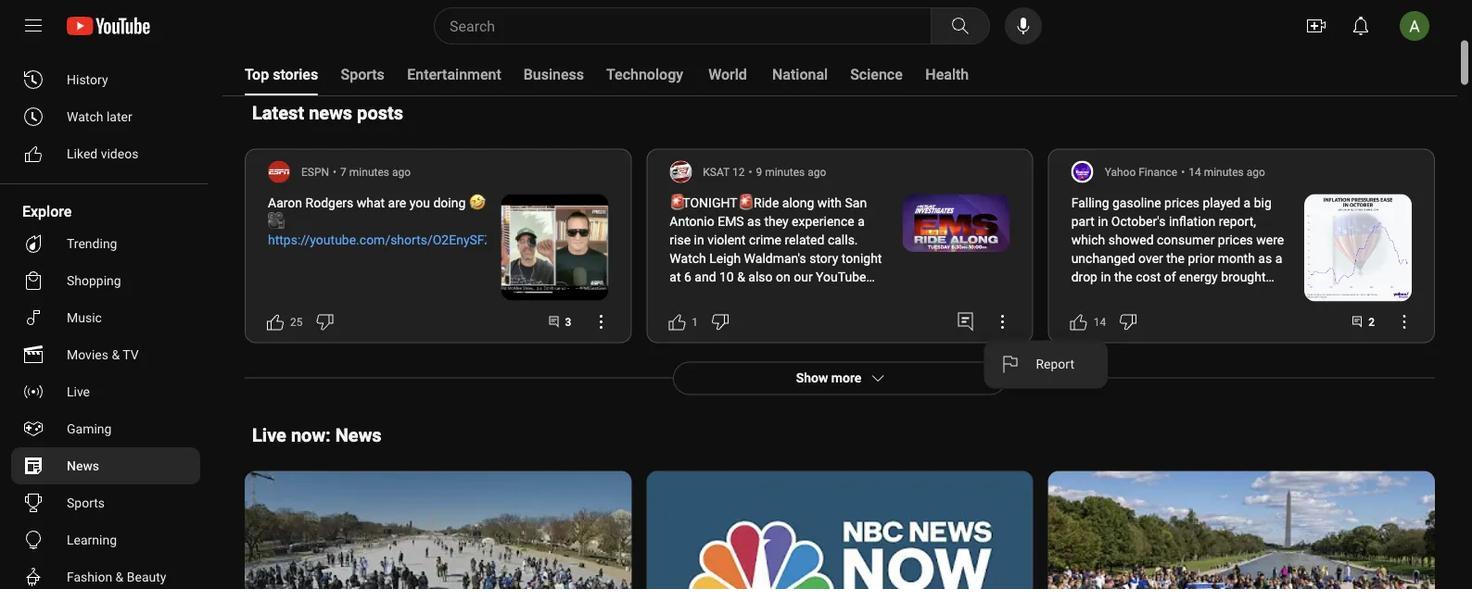 Task type: describe. For each thing, give the bounding box(es) containing it.
1 minutes from the left
[[350, 166, 390, 179]]

1 vertical spatial 14
[[1094, 316, 1107, 329]]

ems
[[718, 214, 745, 230]]

2 horizontal spatial a
[[1276, 252, 1283, 267]]

biggest
[[1212, 307, 1255, 323]]

consumers
[[1091, 307, 1156, 323]]

ago up 'big'
[[1247, 166, 1266, 179]]

our
[[794, 270, 813, 285]]

2.5%,
[[1197, 419, 1227, 434]]

gas
[[1223, 289, 1245, 304]]

ride
[[754, 196, 779, 211]]

+6.7%
[[1156, 437, 1191, 452]]

experience
[[792, 214, 855, 230]]

0 horizontal spatial watch
[[67, 109, 103, 124]]

prior
[[1189, 252, 1215, 267]]

with
[[818, 196, 842, 211]]

rise
[[670, 233, 691, 248]]

explore
[[22, 203, 72, 220]]

the right within
[[1269, 326, 1287, 341]]

ago up are
[[392, 166, 411, 179]]

ksat 12 link
[[703, 164, 745, 181]]

yahoo
[[1105, 166, 1136, 179]]

yahoo finance image
[[1072, 161, 1094, 183]]

crime
[[749, 233, 782, 248]]

shelter
[[1072, 437, 1112, 452]]

a inside "🚨tonight🚨  ride along with san antonio ems as they experience a rise in violent crime related calls. watch leigh waldman's story tonight at 6 and 10 & also on our youtube page"
[[858, 214, 865, 230]]

report
[[1037, 357, 1075, 373]]

drop
[[1072, 270, 1098, 285]]

1 vertical spatial sports
[[67, 496, 105, 511]]

movies & tv
[[67, 347, 139, 363]]

which
[[1072, 233, 1106, 248]]

14 minutes ago link
[[1189, 164, 1266, 181]]

related
[[785, 233, 825, 248]]

7
[[341, 166, 347, 179]]

cost
[[1136, 270, 1162, 285]]

+2.6%
[[1072, 456, 1107, 471]]

2 horizontal spatial -
[[1230, 419, 1233, 434]]

10
[[720, 270, 734, 285]]

show more
[[797, 371, 862, 387]]

rodgers
[[306, 196, 354, 211]]

national
[[773, 65, 828, 83]]

the up of
[[1167, 252, 1185, 267]]

now:
[[291, 426, 331, 447]]

& inside "🚨tonight🚨  ride along with san antonio ems as they experience a rise in violent crime related calls. watch leigh waldman's story tonight at 6 and 10 & also on our youtube page"
[[738, 270, 746, 285]]

liked videos
[[67, 146, 139, 161]]

history
[[67, 72, 108, 87]]

0 vertical spatial month
[[1218, 252, 1256, 267]]

live now: news
[[252, 426, 382, 447]]

1 vertical spatial prices
[[1219, 233, 1254, 248]]

stories
[[273, 65, 318, 83]]

technology
[[607, 65, 684, 83]]

ago right hour
[[805, 4, 827, 19]]

also
[[749, 270, 773, 285]]

1 horizontal spatial a
[[1244, 196, 1251, 211]]

espn image
[[268, 161, 290, 183]]

as inside falling gasoline prices played a big part in october's inflation report, which showed consumer prices were unchanged over the prior month as a drop in the cost of energy brought down this headline figure.  gas prices for consumers were the biggest month-over-month decliner within the energy index, falling 5% from september and 5.3% from the same month last year.  other mom, yoy changes in october's cpi report: food +0.3%, +3.3% energy -2.5%, -4.5% shelter +0.3%, +6.7% apparel +0.1%, +2.6% medical care services +0.3%, -2.0%
[[1259, 252, 1273, 267]]

gaming
[[67, 422, 112, 437]]

san
[[846, 196, 867, 211]]

you
[[410, 196, 430, 211]]

Search text field
[[450, 14, 928, 38]]

videos
[[101, 146, 139, 161]]

story
[[810, 252, 839, 267]]

year.
[[1137, 381, 1164, 397]]

1 horizontal spatial +0.3%,
[[1116, 437, 1153, 452]]

learning
[[67, 533, 117, 548]]

tonight
[[842, 252, 883, 267]]

1 horizontal spatial month
[[1141, 326, 1179, 341]]

espn • 7 minutes ago
[[301, 166, 411, 179]]

espn link
[[301, 164, 329, 181]]

calls.
[[828, 233, 858, 248]]

inflation
[[1170, 214, 1216, 230]]

same
[[1246, 363, 1278, 378]]

care
[[1159, 456, 1184, 471]]

& for beauty
[[116, 570, 124, 585]]

1 horizontal spatial energy
[[1180, 270, 1219, 285]]

• for 🚨tonight🚨
[[749, 166, 753, 179]]

they
[[765, 214, 789, 230]]

as inside "🚨tonight🚨  ride along with san antonio ems as they experience a rise in violent crime related calls. watch leigh waldman's story tonight at 6 and 10 & also on our youtube page"
[[748, 214, 761, 230]]

yoy
[[1238, 381, 1260, 397]]

entertainment
[[407, 65, 502, 83]]

2 vertical spatial prices
[[1248, 289, 1284, 304]]

1 vertical spatial october's
[[1138, 400, 1192, 415]]

9 minutes ago link
[[756, 164, 827, 181]]

🎥
[[268, 214, 281, 230]]

& for tv
[[112, 347, 120, 363]]

within
[[1231, 326, 1265, 341]]

ago up with
[[808, 166, 827, 179]]

down
[[1072, 289, 1104, 304]]

3 link
[[539, 308, 583, 337]]

last
[[1112, 381, 1134, 397]]

world
[[709, 65, 747, 83]]

0 horizontal spatial were
[[1159, 307, 1187, 323]]

unchanged
[[1072, 252, 1136, 267]]

falling gasoline prices played a big part in october's inflation report, which showed consumer prices were unchanged over the prior month as a drop in the cost of energy brought down this headline figure.  gas prices for consumers were the biggest month-over-month decliner within the energy index, falling 5% from september and 5.3% from the same month last year.  other mom, yoy changes in october's cpi report: food +0.3%, +3.3% energy -2.5%, -4.5% shelter +0.3%, +6.7% apparel +0.1%, +2.6% medical care services +0.3%, -2.0%
[[1072, 196, 1289, 490]]

1 vertical spatial from
[[1194, 363, 1221, 378]]

views
[[721, 4, 753, 19]]

in down unchanged
[[1101, 270, 1112, 285]]

health
[[926, 65, 969, 83]]

index,
[[1114, 344, 1147, 360]]

0 vertical spatial october's
[[1112, 214, 1166, 230]]

later
[[107, 109, 132, 124]]

big
[[1255, 196, 1272, 211]]

changes
[[1072, 400, 1121, 415]]

played
[[1203, 196, 1241, 211]]

at
[[670, 270, 681, 285]]

finance
[[1139, 166, 1178, 179]]

Show more text field
[[797, 371, 862, 387]]

antonio
[[670, 214, 715, 230]]

2
[[1369, 316, 1376, 329]]

latest news posts
[[252, 103, 403, 125]]

watch inside "🚨tonight🚨  ride along with san antonio ems as they experience a rise in violent crime related calls. watch leigh waldman's story tonight at 6 and 10 & also on our youtube page"
[[670, 252, 707, 267]]

business
[[524, 65, 584, 83]]

the up mom,
[[1224, 363, 1243, 378]]



Task type: vqa. For each thing, say whether or not it's contained in the screenshot.
The Decliner
yes



Task type: locate. For each thing, give the bounding box(es) containing it.
were down 'big'
[[1257, 233, 1285, 248]]

1 for 1 hour ago
[[765, 4, 773, 19]]

14 likes element
[[1094, 314, 1107, 331]]

over
[[1139, 252, 1164, 267]]

are
[[388, 196, 406, 211]]

1 vertical spatial live
[[252, 426, 287, 447]]

0 vertical spatial +0.3%,
[[1072, 419, 1109, 434]]

a
[[1244, 196, 1251, 211], [858, 214, 865, 230], [1276, 252, 1283, 267]]

consumer
[[1158, 233, 1215, 248]]

hour
[[776, 4, 802, 19]]

minutes up played
[[1205, 166, 1245, 179]]

fashion
[[67, 570, 112, 585]]

prices down report,
[[1219, 233, 1254, 248]]

watch later
[[67, 109, 132, 124]]

in
[[1098, 214, 1109, 230], [694, 233, 705, 248], [1101, 270, 1112, 285], [1124, 400, 1134, 415]]

+3.3%
[[1113, 419, 1147, 434]]

1 hour ago
[[765, 4, 827, 19]]

the down 'figure.'
[[1190, 307, 1209, 323]]

and inside "🚨tonight🚨  ride along with san antonio ems as they experience a rise in violent crime related calls. watch leigh waldman's story tonight at 6 and 10 & also on our youtube page"
[[695, 270, 717, 285]]

• left 9
[[749, 166, 753, 179]]

2 horizontal spatial •
[[1182, 166, 1186, 179]]

+0.3%, up medical
[[1116, 437, 1153, 452]]

watch later link
[[11, 98, 200, 135], [11, 98, 200, 135]]

posts
[[357, 103, 403, 125]]

live for live now: news
[[252, 426, 287, 447]]

youtube
[[816, 270, 867, 285]]

2 text field
[[1369, 316, 1376, 329]]

brought
[[1222, 270, 1267, 285]]

over-
[[1113, 326, 1141, 341]]

1
[[765, 4, 773, 19], [692, 316, 699, 329]]

prices down brought
[[1248, 289, 1284, 304]]

2 horizontal spatial minutes
[[1205, 166, 1245, 179]]

+0.3%, down the +0.1%,
[[1238, 456, 1276, 471]]

1 vertical spatial energy
[[1072, 344, 1111, 360]]

3 text field
[[565, 316, 572, 329]]

decliner
[[1182, 326, 1228, 341]]

september
[[1072, 363, 1135, 378]]

0 horizontal spatial news
[[67, 459, 99, 474]]

• for falling
[[1182, 166, 1186, 179]]

1 horizontal spatial minutes
[[765, 166, 805, 179]]

month up falling
[[1141, 326, 1179, 341]]

october's down gasoline
[[1112, 214, 1166, 230]]

2 horizontal spatial month
[[1218, 252, 1256, 267]]

- down +2.6% on the right bottom of page
[[1072, 474, 1076, 490]]

what
[[357, 196, 385, 211]]

1 horizontal spatial •
[[749, 166, 753, 179]]

0 vertical spatial 1
[[765, 4, 773, 19]]

14
[[1189, 166, 1202, 179], [1094, 316, 1107, 329]]

4.5%
[[1233, 419, 1261, 434]]

sports up learning
[[67, 496, 105, 511]]

7 minutes ago link
[[341, 164, 411, 181]]

tab list containing top stories
[[245, 52, 970, 96]]

1 horizontal spatial watch
[[670, 252, 707, 267]]

the up this
[[1115, 270, 1133, 285]]

were down headline
[[1159, 307, 1187, 323]]

report,
[[1219, 214, 1257, 230]]

yahoo finance link
[[1105, 164, 1178, 181]]

0 horizontal spatial energy
[[1072, 344, 1111, 360]]

fashion & beauty
[[67, 570, 166, 585]]

latest
[[252, 103, 304, 125]]

sports up posts
[[341, 65, 385, 83]]

report option
[[985, 349, 1109, 382]]

1 left hour
[[765, 4, 773, 19]]

tv
[[123, 347, 139, 363]]

services
[[1187, 456, 1235, 471]]

october's up energy
[[1138, 400, 1192, 415]]

minutes right 7
[[350, 166, 390, 179]]

from down '5%' on the right of page
[[1194, 363, 1221, 378]]

and inside falling gasoline prices played a big part in october's inflation report, which showed consumer prices were unchanged over the prior month as a drop in the cost of energy brought down this headline figure.  gas prices for consumers were the biggest month-over-month decliner within the energy index, falling 5% from september and 5.3% from the same month last year.  other mom, yoy changes in october's cpi report: food +0.3%, +3.3% energy -2.5%, -4.5% shelter +0.3%, +6.7% apparel +0.1%, +2.6% medical care services +0.3%, -2.0%
[[1138, 363, 1160, 378]]

1 vertical spatial news
[[67, 459, 99, 474]]

1 vertical spatial as
[[1259, 252, 1273, 267]]

beauty
[[127, 570, 166, 585]]

5%
[[1189, 344, 1206, 360]]

0 horizontal spatial sports
[[67, 496, 105, 511]]

learning link
[[11, 522, 200, 559], [11, 522, 200, 559]]

14 right for
[[1094, 316, 1107, 329]]

shopping
[[67, 273, 121, 288]]

1 horizontal spatial 1
[[765, 4, 773, 19]]

leigh
[[710, 252, 741, 267]]

0 horizontal spatial 14
[[1094, 316, 1107, 329]]

0 vertical spatial as
[[748, 214, 761, 230]]

• left 7
[[333, 166, 337, 179]]

1 horizontal spatial sports
[[341, 65, 385, 83]]

watch up 6
[[670, 252, 707, 267]]

live for live
[[67, 384, 90, 400]]

2 vertical spatial a
[[1276, 252, 1283, 267]]

1 horizontal spatial news
[[336, 426, 382, 447]]

0 vertical spatial news
[[336, 426, 382, 447]]

energy up 'figure.'
[[1180, 270, 1219, 285]]

25
[[290, 316, 303, 329]]

1 vertical spatial &
[[112, 347, 120, 363]]

food
[[1260, 400, 1289, 415]]

from right '5%' on the right of page
[[1209, 344, 1237, 360]]

month up changes
[[1072, 381, 1109, 397]]

14 right the finance
[[1189, 166, 1202, 179]]

25 likes element
[[290, 314, 303, 331]]

2 vertical spatial month
[[1072, 381, 1109, 397]]

None search field
[[401, 7, 994, 45]]

news down gaming
[[67, 459, 99, 474]]

ksat
[[703, 166, 730, 179]]

as up brought
[[1259, 252, 1273, 267]]

live link
[[11, 374, 200, 411], [11, 374, 200, 411]]

0 horizontal spatial as
[[748, 214, 761, 230]]

0 horizontal spatial minutes
[[350, 166, 390, 179]]

& left beauty
[[116, 570, 124, 585]]

waldman's
[[744, 252, 807, 267]]

in right part
[[1098, 214, 1109, 230]]

0 horizontal spatial +0.3%,
[[1072, 419, 1109, 434]]

&
[[738, 270, 746, 285], [112, 347, 120, 363], [116, 570, 124, 585]]

you link
[[11, 24, 200, 61], [11, 24, 200, 61]]

0 horizontal spatial •
[[333, 166, 337, 179]]

2 minutes from the left
[[765, 166, 805, 179]]

in inside "🚨tonight🚨  ride along with san antonio ems as they experience a rise in violent crime related calls. watch leigh waldman's story tonight at 6 and 10 & also on our youtube page"
[[694, 233, 705, 248]]

trending
[[67, 236, 117, 251]]

news
[[336, 426, 382, 447], [67, 459, 99, 474]]

3 minutes from the left
[[1205, 166, 1245, 179]]

prices up inflation
[[1165, 196, 1200, 211]]

🚨tonight🚨  ride along with san antonio ems as they experience a rise in violent crime related calls. watch leigh waldman's story tonight at 6 and 10 & also on our youtube page
[[670, 196, 883, 304]]

october's
[[1112, 214, 1166, 230], [1138, 400, 1192, 415]]

0 vertical spatial 14
[[1189, 166, 1202, 179]]

watch left later
[[67, 109, 103, 124]]

tab list
[[245, 52, 970, 96]]

1 down page
[[692, 316, 699, 329]]

2 horizontal spatial +0.3%,
[[1238, 456, 1276, 471]]

1 horizontal spatial -
[[1193, 419, 1197, 434]]

1 vertical spatial were
[[1159, 307, 1187, 323]]

3
[[565, 316, 572, 329]]

0 vertical spatial a
[[1244, 196, 1251, 211]]

-
[[1193, 419, 1197, 434], [1230, 419, 1233, 434], [1072, 474, 1076, 490]]

the
[[1167, 252, 1185, 267], [1115, 270, 1133, 285], [1190, 307, 1209, 323], [1269, 326, 1287, 341], [1224, 363, 1243, 378]]

0 horizontal spatial 1
[[692, 316, 699, 329]]

9
[[756, 166, 763, 179]]

2.0%
[[1075, 474, 1103, 490]]

falling
[[1150, 344, 1186, 360]]

1 horizontal spatial 14
[[1189, 166, 1202, 179]]

part
[[1072, 214, 1095, 230]]

gasoline
[[1113, 196, 1162, 211]]

2 • from the left
[[749, 166, 753, 179]]

+0.3%, up "shelter"
[[1072, 419, 1109, 434]]

0 horizontal spatial and
[[695, 270, 717, 285]]

ksat 12 • 9 minutes ago
[[703, 166, 827, 179]]

1 for 1
[[692, 316, 699, 329]]

1 horizontal spatial live
[[252, 426, 287, 447]]

aaron rodgers what are you doing 🤣 🎥 https://youtube.com/shorts/o2enysfzp3k
[[268, 196, 514, 248]]

trending link
[[11, 225, 200, 262], [11, 225, 200, 262]]

along
[[783, 196, 815, 211]]

1 like element
[[692, 314, 699, 331]]

- down cpi
[[1193, 419, 1197, 434]]

0 horizontal spatial month
[[1072, 381, 1109, 397]]

headline
[[1131, 289, 1180, 304]]

doing
[[434, 196, 466, 211]]

1 vertical spatial +0.3%,
[[1116, 437, 1153, 452]]

0 horizontal spatial a
[[858, 214, 865, 230]]

1 vertical spatial month
[[1141, 326, 1179, 341]]

ksat 12 image
[[670, 161, 692, 183]]

ago
[[805, 4, 827, 19], [392, 166, 411, 179], [808, 166, 827, 179], [1247, 166, 1266, 179]]

and right 6
[[695, 270, 717, 285]]

apparel
[[1194, 437, 1239, 452]]

avatar image image
[[1401, 11, 1430, 41]]

minutes for 🚨tonight🚨  ride along with san antonio ems as they experience a rise in violent crime related calls. watch leigh waldman's story tonight at 6 and 10 & also on our youtube page
[[765, 166, 805, 179]]

history link
[[11, 61, 200, 98], [11, 61, 200, 98]]

report:
[[1219, 400, 1257, 415]]

music
[[67, 310, 102, 326]]

in up +3.3% on the right of page
[[1124, 400, 1134, 415]]

0 horizontal spatial live
[[67, 384, 90, 400]]

0 vertical spatial were
[[1257, 233, 1285, 248]]

2 vertical spatial &
[[116, 570, 124, 585]]

month up brought
[[1218, 252, 1256, 267]]

1 vertical spatial and
[[1138, 363, 1160, 378]]

1 vertical spatial 1
[[692, 316, 699, 329]]

🚨tonight🚨
[[670, 196, 751, 211]]

- down report:
[[1230, 419, 1233, 434]]

0 vertical spatial and
[[695, 270, 717, 285]]

1 horizontal spatial and
[[1138, 363, 1160, 378]]

report element
[[1037, 356, 1075, 374]]

3 • from the left
[[1182, 166, 1186, 179]]

page
[[670, 289, 699, 304]]

and up "year."
[[1138, 363, 1160, 378]]

12
[[733, 166, 745, 179]]

news right now:
[[336, 426, 382, 447]]

cpi
[[1195, 400, 1215, 415]]

minutes for falling gasoline prices played a big part in october's inflation report, which showed consumer prices were unchanged over the prior month as a drop in the cost of energy brought down this headline figure.  gas prices for consumers were the biggest month-over-month decliner within the energy index, falling 5% from september and 5.3% from the same month last year.  other mom, yoy changes in october's cpi report: food +0.3%, +3.3% energy -2.5%, -4.5% shelter +0.3%, +6.7% apparel +0.1%, +2.6% medical care services +0.3%, -2.0%
[[1205, 166, 1245, 179]]

& right 10
[[738, 270, 746, 285]]

live left now:
[[252, 426, 287, 447]]

0 vertical spatial &
[[738, 270, 746, 285]]

• right the finance
[[1182, 166, 1186, 179]]

energy down month-
[[1072, 344, 1111, 360]]

1 vertical spatial watch
[[670, 252, 707, 267]]

live down movies
[[67, 384, 90, 400]]

2 vertical spatial +0.3%,
[[1238, 456, 1276, 471]]

& left tv
[[112, 347, 120, 363]]

0 vertical spatial energy
[[1180, 270, 1219, 285]]

as
[[748, 214, 761, 230], [1259, 252, 1273, 267]]

espn
[[301, 166, 329, 179]]

0 vertical spatial sports
[[341, 65, 385, 83]]

1 • from the left
[[333, 166, 337, 179]]

0 horizontal spatial -
[[1072, 474, 1076, 490]]

you
[[22, 34, 48, 51]]

sports
[[341, 65, 385, 83], [67, 496, 105, 511]]

as up crime
[[748, 214, 761, 230]]

0 vertical spatial prices
[[1165, 196, 1200, 211]]

sports link
[[11, 485, 200, 522], [11, 485, 200, 522]]

1 horizontal spatial as
[[1259, 252, 1273, 267]]

0 vertical spatial watch
[[67, 109, 103, 124]]

minutes right 9
[[765, 166, 805, 179]]

0 vertical spatial live
[[67, 384, 90, 400]]

0 vertical spatial from
[[1209, 344, 1237, 360]]

1 horizontal spatial were
[[1257, 233, 1285, 248]]

more
[[832, 371, 862, 387]]

top
[[245, 65, 269, 83]]

in right rise at top left
[[694, 233, 705, 248]]

1 vertical spatial a
[[858, 214, 865, 230]]

on
[[776, 270, 791, 285]]

https://youtube.com/shorts/o2enysfzp3k
[[268, 233, 514, 248]]



